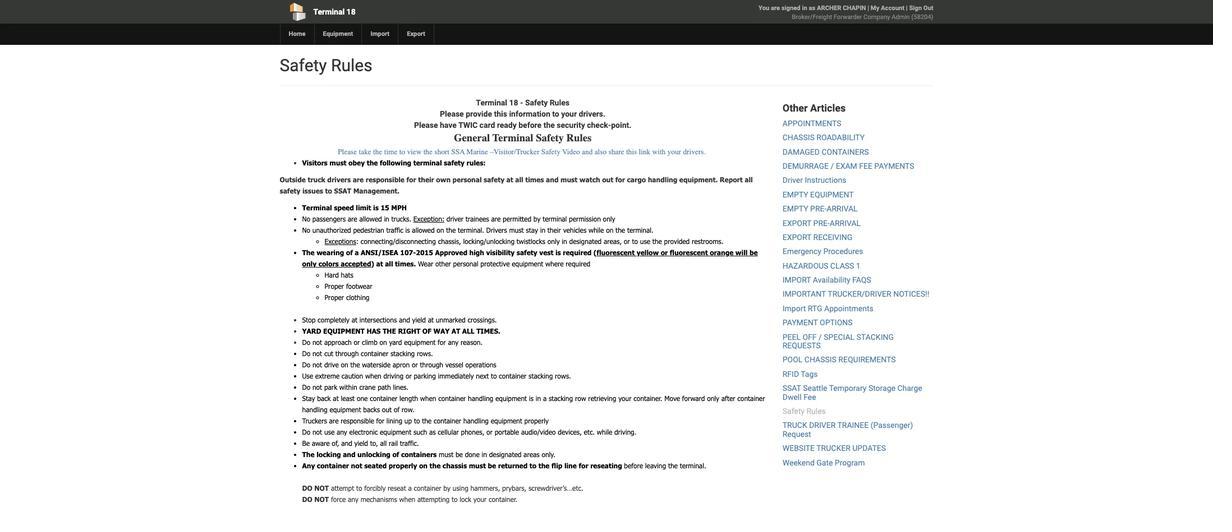 Task type: locate. For each thing, give the bounding box(es) containing it.
must down permitted
[[510, 226, 524, 234]]

etc.
[[584, 428, 595, 436]]

while down permission
[[589, 226, 604, 234]]

yield up 'of'
[[412, 316, 426, 324]]

1 horizontal spatial /
[[831, 162, 834, 171]]

faqs
[[853, 276, 872, 285]]

one
[[357, 395, 368, 402]]

empty down driver
[[783, 190, 809, 199]]

are inside "outside truck drivers are responsible for their own personal safety at all times and must watch out for cargo handling equipment. report all safety issues to ssat management."
[[353, 176, 364, 183]]

2 vertical spatial be
[[488, 462, 496, 470]]

0 horizontal spatial equipment
[[323, 327, 365, 335]]

terminal. up yellow
[[628, 226, 654, 234]]

reason.
[[461, 338, 483, 346]]

import left "export" link
[[371, 30, 390, 38]]

a inside 'do not attempt to forcibly reseat a container by using hammers, prybars, screwdriver's…etc. do not force any mechanisms when attempting to lock your container.'
[[408, 484, 412, 492]]

watch
[[580, 176, 601, 183]]

length
[[400, 395, 418, 402]]

use inside stop completely at intersections and yield at unmarked crossings. yard equipment has the right of way at all times. do not approach or climb on yard equipment for any reason. do not cut through container stacking rows. do not drive on the waterside apron or through vessel operations use extreme caution when driving or parking immediately next to container stacking rows. do not park within crane path lines. stay back at least one container length when container handling equipment is in a stacking row retrieving your container. move forward only after container handling equipment backs out of row. truckers are responsible for lining up to the container handling equipment properly do not use any electronic equipment such as cellular phones, or portable audio/video devices, etc. while driving. be aware of, and yield to, all rail traffic. the locking and unlocking of containers must be done in designated areas only.
[[324, 428, 335, 436]]

18 inside terminal 18 - safety rules please provide this information to your drivers. please have twic card ready before the security check-point. general terminal safety rules please take the time to view the short ssa marine –visitor/trucker safety video and also share this link with your drivers. visitors must obey the following terminal safety rules:
[[510, 98, 519, 107]]

1 vertical spatial no
[[302, 226, 311, 234]]

the
[[302, 249, 315, 256], [302, 451, 315, 459]]

in inside 'you are signed in as archer chapin | my account | sign out broker/freight forwarder company admin (58204)'
[[803, 4, 808, 12]]

any inside 'do not attempt to forcibly reseat a container by using hammers, prybars, screwdriver's…etc. do not force any mechanisms when attempting to lock your container.'
[[348, 496, 359, 503]]

as inside 'you are signed in as archer chapin | my account | sign out broker/freight forwarder company admin (58204)'
[[809, 4, 816, 12]]

handling right cargo
[[648, 176, 678, 183]]

as right such
[[429, 428, 436, 436]]

way
[[434, 327, 450, 335]]

1 vertical spatial by
[[444, 484, 451, 492]]

and left also
[[582, 147, 593, 156]]

use up yellow
[[640, 237, 651, 245]]

)
[[371, 260, 374, 268]]

weekend
[[783, 458, 815, 467]]

company
[[864, 13, 891, 21]]

their inside 'terminal speed limit is 15 mph no passengers are allowed in trucks. exception: driver trainees are permitted by terminal permission only no unauthorized pedestrian traffic is allowed on the terminal. drivers must stay in their vehicles while on the terminal. exceptions : connecting/disconnecting chassis, locking/unlocking twistlocks only in designated areas, or to use the provided restrooms.'
[[548, 226, 561, 234]]

all down ansi/isea
[[385, 260, 393, 268]]

0 vertical spatial drivers.
[[579, 109, 606, 118]]

the down take at the left of the page
[[367, 159, 378, 167]]

1 horizontal spatial a
[[408, 484, 412, 492]]

vehicles
[[564, 226, 587, 234]]

0 horizontal spatial properly
[[389, 462, 417, 470]]

be inside stop completely at intersections and yield at unmarked crossings. yard equipment has the right of way at all times. do not approach or climb on yard equipment for any reason. do not cut through container stacking rows. do not drive on the waterside apron or through vessel operations use extreme caution when driving or parking immediately next to container stacking rows. do not park within crane path lines. stay back at least one container length when container handling equipment is in a stacking row retrieving your container. move forward only after container handling equipment backs out of row. truckers are responsible for lining up to the container handling equipment properly do not use any electronic equipment such as cellular phones, or portable audio/video devices, etc. while driving. be aware of, and yield to, all rail traffic. the locking and unlocking of containers must be done in designated areas only.
[[456, 451, 463, 459]]

safety rules
[[280, 56, 373, 75]]

to left lock
[[452, 496, 458, 503]]

trucks.
[[392, 215, 412, 223]]

1 vertical spatial export
[[783, 233, 812, 242]]

2 vertical spatial a
[[408, 484, 412, 492]]

empty down empty equipment link
[[783, 204, 809, 213]]

please up have
[[440, 109, 464, 118]]

hard
[[325, 271, 339, 279]]

are down 'obey'
[[353, 176, 364, 183]]

0 vertical spatial as
[[809, 4, 816, 12]]

2 do from the top
[[302, 496, 313, 503]]

will
[[736, 249, 748, 256]]

1 vertical spatial the
[[302, 451, 315, 459]]

safety down ssa in the top left of the page
[[444, 159, 465, 167]]

1 export from the top
[[783, 219, 812, 228]]

approved
[[435, 249, 468, 256]]

must inside "outside truck drivers are responsible for their own personal safety at all times and must watch out for cargo handling equipment. report all safety issues to ssat management."
[[561, 176, 578, 183]]

18
[[347, 7, 356, 16], [510, 98, 519, 107]]

export up emergency
[[783, 233, 812, 242]]

their
[[418, 176, 434, 183], [548, 226, 561, 234]]

be up 'chassis' on the bottom left
[[456, 451, 463, 459]]

ssat inside "outside truck drivers are responsible for their own personal safety at all times and must watch out for cargo handling equipment. report all safety issues to ssat management."
[[334, 187, 352, 195]]

1 vertical spatial chassis
[[805, 356, 837, 365]]

equipment inside stop completely at intersections and yield at unmarked crossings. yard equipment has the right of way at all times. do not approach or climb on yard equipment for any reason. do not cut through container stacking rows. do not drive on the waterside apron or through vessel operations use extreme caution when driving or parking immediately next to container stacking rows. do not park within crane path lines. stay back at least one container length when container handling equipment is in a stacking row retrieving your container. move forward only after container handling equipment backs out of row. truckers are responsible for lining up to the container handling equipment properly do not use any electronic equipment such as cellular phones, or portable audio/video devices, etc. while driving. be aware of, and yield to, all rail traffic. the locking and unlocking of containers must be done in designated areas only.
[[323, 327, 365, 335]]

for right line
[[579, 462, 589, 470]]

stop
[[302, 316, 316, 324]]

must left watch
[[561, 176, 578, 183]]

must inside stop completely at intersections and yield at unmarked crossings. yard equipment has the right of way at all times. do not approach or climb on yard equipment for any reason. do not cut through container stacking rows. do not drive on the waterside apron or through vessel operations use extreme caution when driving or parking immediately next to container stacking rows. do not park within crane path lines. stay back at least one container length when container handling equipment is in a stacking row retrieving your container. move forward only after container handling equipment backs out of row. truckers are responsible for lining up to the container handling equipment properly do not use any electronic equipment such as cellular phones, or portable audio/video devices, etc. while driving. be aware of, and yield to, all rail traffic. the locking and unlocking of containers must be done in designated areas only.
[[439, 451, 454, 459]]

container up "cellular"
[[434, 417, 462, 425]]

must inside terminal 18 - safety rules please provide this information to your drivers. please have twic card ready before the security check-point. general terminal safety rules please take the time to view the short ssa marine –visitor/trucker safety video and also share this link with your drivers. visitors must obey the following terminal safety rules:
[[330, 159, 347, 167]]

be left returned
[[488, 462, 496, 470]]

0 vertical spatial equipment
[[811, 190, 854, 199]]

their left vehicles
[[548, 226, 561, 234]]

only left after
[[708, 395, 720, 402]]

1 vertical spatial as
[[429, 428, 436, 436]]

0 vertical spatial do
[[302, 484, 313, 492]]

proper up completely
[[325, 293, 344, 301]]

to up yellow
[[632, 237, 638, 245]]

take
[[359, 147, 372, 156]]

the down containers at the left of the page
[[430, 462, 441, 470]]

0 vertical spatial import
[[371, 30, 390, 38]]

attempt
[[331, 484, 354, 492]]

0 horizontal spatial please
[[338, 147, 357, 156]]

important trucker/driver notices!! link
[[783, 290, 930, 299]]

any right force
[[348, 496, 359, 503]]

export
[[407, 30, 426, 38]]

0 vertical spatial proper
[[325, 282, 344, 290]]

permitted
[[503, 215, 532, 223]]

drivers. up the 'equipment. report'
[[684, 147, 706, 156]]

2 the from the top
[[302, 451, 315, 459]]

is
[[373, 204, 379, 212], [406, 226, 410, 234], [556, 249, 561, 256], [529, 395, 534, 402]]

1 vertical spatial equipment
[[323, 327, 365, 335]]

1 vertical spatial a
[[543, 395, 547, 402]]

ssat
[[334, 187, 352, 195], [783, 384, 802, 393]]

only.
[[542, 451, 556, 459]]

a
[[355, 249, 359, 256], [543, 395, 547, 402], [408, 484, 412, 492]]

1 vertical spatial required
[[566, 260, 591, 268]]

while inside 'terminal speed limit is 15 mph no passengers are allowed in trucks. exception: driver trainees are permitted by terminal permission only no unauthorized pedestrian traffic is allowed on the terminal. drivers must stay in their vehicles while on the terminal. exceptions : connecting/disconnecting chassis, locking/unlocking twistlocks only in designated areas, or to use the provided restrooms.'
[[589, 226, 604, 234]]

responsible inside "outside truck drivers are responsible for their own personal safety at all times and must watch out for cargo handling equipment. report all safety issues to ssat management."
[[366, 176, 405, 183]]

0 vertical spatial use
[[640, 237, 651, 245]]

using
[[453, 484, 469, 492]]

1 horizontal spatial any
[[348, 496, 359, 503]]

rules down equipment link
[[331, 56, 373, 75]]

for
[[407, 176, 416, 183], [616, 176, 625, 183], [438, 338, 446, 346], [376, 417, 385, 425], [579, 462, 589, 470]]

not down yard
[[313, 338, 322, 346]]

for down way
[[438, 338, 446, 346]]

driver instructions link
[[783, 176, 847, 185]]

handling up phones,
[[464, 417, 489, 425]]

0 vertical spatial before
[[519, 121, 542, 130]]

approach
[[324, 338, 352, 346]]

1 vertical spatial import
[[783, 304, 806, 313]]

container inside 'do not attempt to forcibly reseat a container by using hammers, prybars, screwdriver's…etc. do not force any mechanisms when attempting to lock your container.'
[[414, 484, 442, 492]]

| left my
[[868, 4, 870, 12]]

only up 'areas,'
[[603, 215, 616, 223]]

before for reseating
[[625, 462, 644, 470]]

broker/freight
[[793, 13, 833, 21]]

1 vertical spatial be
[[456, 451, 463, 459]]

2 horizontal spatial please
[[440, 109, 464, 118]]

empty
[[783, 190, 809, 199], [783, 204, 809, 213]]

do down any
[[302, 484, 313, 492]]

done
[[465, 451, 480, 459]]

0 vertical spatial be
[[750, 249, 758, 256]]

1 vertical spatial rows.
[[555, 372, 571, 380]]

0 horizontal spatial container.
[[489, 496, 518, 503]]

107-
[[400, 249, 416, 256]]

are inside stop completely at intersections and yield at unmarked crossings. yard equipment has the right of way at all times. do not approach or climb on yard equipment for any reason. do not cut through container stacking rows. do not drive on the waterside apron or through vessel operations use extreme caution when driving or parking immediately next to container stacking rows. do not park within crane path lines. stay back at least one container length when container handling equipment is in a stacking row retrieving your container. move forward only after container handling equipment backs out of row. truckers are responsible for lining up to the container handling equipment properly do not use any electronic equipment such as cellular phones, or portable audio/video devices, etc. while driving. be aware of, and yield to, all rail traffic. the locking and unlocking of containers must be done in designated areas only.
[[329, 417, 339, 425]]

properly inside stop completely at intersections and yield at unmarked crossings. yard equipment has the right of way at all times. do not approach or climb on yard equipment for any reason. do not cut through container stacking rows. do not drive on the waterside apron or through vessel operations use extreme caution when driving or parking immediately next to container stacking rows. do not park within crane path lines. stay back at least one container length when container handling equipment is in a stacking row retrieving your container. move forward only after container handling equipment backs out of row. truckers are responsible for lining up to the container handling equipment properly do not use any electronic equipment such as cellular phones, or portable audio/video devices, etc. while driving. be aware of, and yield to, all rail traffic. the locking and unlocking of containers must be done in designated areas only.
[[525, 417, 549, 425]]

0 horizontal spatial fluorescent
[[597, 249, 635, 256]]

designated up the ( on the left of the page
[[570, 237, 602, 245]]

extreme
[[315, 372, 340, 380]]

fluorescent
[[597, 249, 635, 256], [670, 249, 708, 256]]

point.
[[612, 121, 632, 130]]

0 horizontal spatial drivers.
[[579, 109, 606, 118]]

1 vertical spatial not
[[315, 496, 329, 503]]

2 vertical spatial any
[[348, 496, 359, 503]]

0 vertical spatial chassis
[[783, 133, 815, 142]]

0 vertical spatial no
[[302, 215, 311, 223]]

1 vertical spatial drivers.
[[684, 147, 706, 156]]

gate
[[817, 458, 833, 467]]

before inside terminal 18 - safety rules please provide this information to your drivers. please have twic card ready before the security check-point. general terminal safety rules please take the time to view the short ssa marine –visitor/trucker safety video and also share this link with your drivers. visitors must obey the following terminal safety rules:
[[519, 121, 542, 130]]

on down containers at the left of the page
[[419, 462, 428, 470]]

your inside stop completely at intersections and yield at unmarked crossings. yard equipment has the right of way at all times. do not approach or climb on yard equipment for any reason. do not cut through container stacking rows. do not drive on the waterside apron or through vessel operations use extreme caution when driving or parking immediately next to container stacking rows. do not park within crane path lines. stay back at least one container length when container handling equipment is in a stacking row retrieving your container. move forward only after container handling equipment backs out of row. truckers are responsible for lining up to the container handling equipment properly do not use any electronic equipment such as cellular phones, or portable audio/video devices, etc. while driving. be aware of, and yield to, all rail traffic. the locking and unlocking of containers must be done in designated areas only.
[[619, 395, 632, 402]]

2 horizontal spatial terminal.
[[680, 462, 707, 470]]

at left times
[[507, 176, 514, 183]]

is inside stop completely at intersections and yield at unmarked crossings. yard equipment has the right of way at all times. do not approach or climb on yard equipment for any reason. do not cut through container stacking rows. do not drive on the waterside apron or through vessel operations use extreme caution when driving or parking immediately next to container stacking rows. do not park within crane path lines. stay back at least one container length when container handling equipment is in a stacking row retrieving your container. move forward only after container handling equipment backs out of row. truckers are responsible for lining up to the container handling equipment properly do not use any electronic equipment such as cellular phones, or portable audio/video devices, etc. while driving. be aware of, and yield to, all rail traffic. the locking and unlocking of containers must be done in designated areas only.
[[529, 395, 534, 402]]

mechanisms
[[361, 496, 397, 503]]

0 vertical spatial the
[[302, 249, 315, 256]]

path
[[378, 383, 391, 391]]

equipment up approach
[[323, 327, 365, 335]]

0 vertical spatial while
[[589, 226, 604, 234]]

terminal inside terminal 18 link
[[314, 7, 345, 16]]

use
[[640, 237, 651, 245], [324, 428, 335, 436]]

0 vertical spatial please
[[440, 109, 464, 118]]

1 horizontal spatial their
[[548, 226, 561, 234]]

0 vertical spatial personal
[[453, 176, 482, 183]]

1 empty from the top
[[783, 190, 809, 199]]

proper down "hard"
[[325, 282, 344, 290]]

0 horizontal spatial terminal
[[414, 159, 442, 167]]

returned
[[498, 462, 528, 470]]

terminal up provide
[[476, 98, 508, 107]]

trucker
[[817, 444, 851, 453]]

1 vertical spatial responsible
[[341, 417, 374, 425]]

0 vertical spatial of
[[346, 249, 353, 256]]

18 left the -
[[510, 98, 519, 107]]

0 vertical spatial by
[[534, 215, 541, 223]]

cellular
[[438, 428, 459, 436]]

attempting
[[418, 496, 450, 503]]

safety down rules:
[[484, 176, 505, 183]]

2 do from the top
[[302, 350, 311, 358]]

important
[[783, 290, 827, 299]]

0 vertical spatial container.
[[634, 395, 663, 402]]

admin
[[892, 13, 910, 21]]

(passenger)
[[871, 421, 914, 430]]

leaving
[[646, 462, 667, 470]]

0 horizontal spatial be
[[456, 451, 463, 459]]

no left the unauthorized
[[302, 226, 311, 234]]

1 vertical spatial before
[[625, 462, 644, 470]]

flip
[[552, 462, 563, 470]]

2 proper from the top
[[325, 293, 344, 301]]

passengers
[[313, 215, 346, 223]]

terminal inside 'terminal speed limit is 15 mph no passengers are allowed in trucks. exception: driver trainees are permitted by terminal permission only no unauthorized pedestrian traffic is allowed on the terminal. drivers must stay in their vehicles while on the terminal. exceptions : connecting/disconnecting chassis, locking/unlocking twistlocks only in designated areas, or to use the provided restrooms.'
[[302, 204, 332, 212]]

0 vertical spatial designated
[[570, 237, 602, 245]]

1 not from the top
[[315, 484, 329, 492]]

a up audio/video
[[543, 395, 547, 402]]

or right yellow
[[661, 249, 668, 256]]

0 vertical spatial when
[[366, 372, 382, 380]]

safety inside terminal 18 - safety rules please provide this information to your drivers. please have twic card ready before the security check-point. general terminal safety rules please take the time to view the short ssa marine –visitor/trucker safety video and also share this link with your drivers. visitors must obey the following terminal safety rules:
[[444, 159, 465, 167]]

to down drivers
[[325, 187, 332, 195]]

terminal inside 'terminal speed limit is 15 mph no passengers are allowed in trucks. exception: driver trainees are permitted by terminal permission only no unauthorized pedestrian traffic is allowed on the terminal. drivers must stay in their vehicles while on the terminal. exceptions : connecting/disconnecting chassis, locking/unlocking twistlocks only in designated areas, or to use the provided restrooms.'
[[543, 215, 567, 223]]

allowed down exception:
[[412, 226, 435, 234]]

terminal. down trainees
[[458, 226, 484, 234]]

designated inside 'terminal speed limit is 15 mph no passengers are allowed in trucks. exception: driver trainees are permitted by terminal permission only no unauthorized pedestrian traffic is allowed on the terminal. drivers must stay in their vehicles while on the terminal. exceptions : connecting/disconnecting chassis, locking/unlocking twistlocks only in designated areas, or to use the provided restrooms.'
[[570, 237, 602, 245]]

pre- down empty equipment link
[[811, 204, 827, 213]]

0 horizontal spatial their
[[418, 176, 434, 183]]

hard hats proper footwear proper clothing
[[325, 271, 373, 301]]

reseating
[[591, 462, 623, 470]]

are inside 'you are signed in as archer chapin | my account | sign out broker/freight forwarder company admin (58204)'
[[772, 4, 781, 12]]

18 up equipment
[[347, 7, 356, 16]]

out inside "outside truck drivers are responsible for their own personal safety at all times and must watch out for cargo handling equipment. report all safety issues to ssat management."
[[603, 176, 614, 183]]

traffic
[[387, 226, 404, 234]]

in down vehicles
[[562, 237, 568, 245]]

1 do from the top
[[302, 484, 313, 492]]

their inside "outside truck drivers are responsible for their own personal safety at all times and must watch out for cargo handling equipment. report all safety issues to ssat management."
[[418, 176, 434, 183]]

availability
[[814, 276, 851, 285]]

1 no from the top
[[302, 215, 311, 223]]

stacking
[[857, 333, 894, 342]]

must down done
[[469, 462, 486, 470]]

export up export receiving link
[[783, 219, 812, 228]]

cut
[[324, 350, 334, 358]]

designated inside stop completely at intersections and yield at unmarked crossings. yard equipment has the right of way at all times. do not approach or climb on yard equipment for any reason. do not cut through container stacking rows. do not drive on the waterside apron or through vessel operations use extreme caution when driving or parking immediately next to container stacking rows. do not park within crane path lines. stay back at least one container length when container handling equipment is in a stacking row retrieving your container. move forward only after container handling equipment backs out of row. truckers are responsible for lining up to the container handling equipment properly do not use any electronic equipment such as cellular phones, or portable audio/video devices, etc. while driving. be aware of, and yield to, all rail traffic. the locking and unlocking of containers must be done in designated areas only.
[[489, 451, 522, 459]]

the up any
[[302, 451, 315, 459]]

yield
[[412, 316, 426, 324], [355, 439, 368, 447]]

your right retrieving
[[619, 395, 632, 402]]

equipment
[[323, 30, 353, 38]]

0 horizontal spatial terminal.
[[458, 226, 484, 234]]

a inside stop completely at intersections and yield at unmarked crossings. yard equipment has the right of way at all times. do not approach or climb on yard equipment for any reason. do not cut through container stacking rows. do not drive on the waterside apron or through vessel operations use extreme caution when driving or parking immediately next to container stacking rows. do not park within crane path lines. stay back at least one container length when container handling equipment is in a stacking row retrieving your container. move forward only after container handling equipment backs out of row. truckers are responsible for lining up to the container handling equipment properly do not use any electronic equipment such as cellular phones, or portable audio/video devices, etc. while driving. be aware of, and yield to, all rail traffic. the locking and unlocking of containers must be done in designated areas only.
[[543, 395, 547, 402]]

the inside stop completely at intersections and yield at unmarked crossings. yard equipment has the right of way at all times. do not approach or climb on yard equipment for any reason. do not cut through container stacking rows. do not drive on the waterside apron or through vessel operations use extreme caution when driving or parking immediately next to container stacking rows. do not park within crane path lines. stay back at least one container length when container handling equipment is in a stacking row retrieving your container. move forward only after container handling equipment backs out of row. truckers are responsible for lining up to the container handling equipment properly do not use any electronic equipment such as cellular phones, or portable audio/video devices, etc. while driving. be aware of, and yield to, all rail traffic. the locking and unlocking of containers must be done in designated areas only.
[[302, 451, 315, 459]]

1 vertical spatial terminal
[[543, 215, 567, 223]]

1 horizontal spatial ssat
[[783, 384, 802, 393]]

instructions
[[805, 176, 847, 185]]

5 do from the top
[[302, 428, 311, 436]]

off
[[803, 333, 817, 342]]

designated
[[570, 237, 602, 245], [489, 451, 522, 459]]

0 horizontal spatial ssat
[[334, 187, 352, 195]]

provide
[[466, 109, 492, 118]]

ansi/isea
[[361, 249, 399, 256]]

the up chassis,
[[447, 226, 456, 234]]

0 vertical spatial through
[[336, 350, 359, 358]]

areas
[[524, 451, 540, 459]]

handling inside "outside truck drivers are responsible for their own personal safety at all times and must watch out for cargo handling equipment. report all safety issues to ssat management."
[[648, 176, 678, 183]]

not left 'attempt' at the bottom left
[[315, 484, 329, 492]]

only inside fluorescent yellow or fluorescent orange will be only colors accepted
[[302, 260, 317, 268]]

chassis up damaged
[[783, 133, 815, 142]]

not left cut on the bottom
[[313, 350, 322, 358]]

trainee
[[838, 421, 869, 430]]

must up 'chassis' on the bottom left
[[439, 451, 454, 459]]

do left force
[[302, 496, 313, 503]]

0 vertical spatial allowed
[[360, 215, 382, 223]]

1 vertical spatial arrival
[[830, 219, 861, 228]]

0 vertical spatial terminal
[[414, 159, 442, 167]]

terminal up vehicles
[[543, 215, 567, 223]]

terminal
[[314, 7, 345, 16], [476, 98, 508, 107], [493, 132, 534, 144], [302, 204, 332, 212]]

your down hammers,
[[474, 496, 487, 503]]

to right next
[[491, 372, 497, 380]]

2 horizontal spatial a
[[543, 395, 547, 402]]

/ left exam
[[831, 162, 834, 171]]

2 vertical spatial when
[[400, 496, 416, 503]]

or down apron
[[406, 372, 412, 380]]

0 vertical spatial export
[[783, 219, 812, 228]]

by inside 'do not attempt to forcibly reseat a container by using hammers, prybars, screwdriver's…etc. do not force any mechanisms when attempting to lock your container.'
[[444, 484, 451, 492]]

2 no from the top
[[302, 226, 311, 234]]

0 vertical spatial this
[[494, 109, 508, 118]]

all inside stop completely at intersections and yield at unmarked crossings. yard equipment has the right of way at all times. do not approach or climb on yard equipment for any reason. do not cut through container stacking rows. do not drive on the waterside apron or through vessel operations use extreme caution when driving or parking immediately next to container stacking rows. do not park within crane path lines. stay back at least one container length when container handling equipment is in a stacking row retrieving your container. move forward only after container handling equipment backs out of row. truckers are responsible for lining up to the container handling equipment properly do not use any electronic equipment such as cellular phones, or portable audio/video devices, etc. while driving. be aware of, and yield to, all rail traffic. the locking and unlocking of containers must be done in designated areas only.
[[380, 439, 387, 447]]

drivers. up check-
[[579, 109, 606, 118]]

container. left move
[[634, 395, 663, 402]]

0 horizontal spatial before
[[519, 121, 542, 130]]

0 vertical spatial a
[[355, 249, 359, 256]]

be right will
[[750, 249, 758, 256]]

not left seated on the left bottom
[[351, 462, 363, 470]]

1 vertical spatial their
[[548, 226, 561, 234]]

audio/video
[[522, 428, 556, 436]]

lines.
[[393, 383, 409, 391]]

1 fluorescent from the left
[[597, 249, 635, 256]]

devices,
[[558, 428, 582, 436]]

1 vertical spatial use
[[324, 428, 335, 436]]

1 vertical spatial /
[[819, 333, 822, 342]]

locking
[[317, 451, 341, 459]]

obey
[[349, 159, 365, 167]]

1 vertical spatial out
[[382, 406, 392, 414]]

1 vertical spatial ssat
[[783, 384, 802, 393]]

0 horizontal spatial by
[[444, 484, 451, 492]]

personal down high
[[453, 260, 479, 268]]

vest
[[540, 249, 554, 256]]

rfid tags link
[[783, 370, 818, 379]]

not up "back"
[[313, 383, 322, 391]]

forwarder
[[834, 13, 863, 21]]

are right you
[[772, 4, 781, 12]]

1 vertical spatial this
[[627, 147, 637, 156]]

0 horizontal spatial any
[[337, 428, 347, 436]]

1 horizontal spatial terminal
[[543, 215, 567, 223]]

must up drivers
[[330, 159, 347, 167]]

website
[[783, 444, 815, 453]]

where
[[546, 260, 564, 268]]

container. inside stop completely at intersections and yield at unmarked crossings. yard equipment has the right of way at all times. do not approach or climb on yard equipment for any reason. do not cut through container stacking rows. do not drive on the waterside apron or through vessel operations use extreme caution when driving or parking immediately next to container stacking rows. do not park within crane path lines. stay back at least one container length when container handling equipment is in a stacking row retrieving your container. move forward only after container handling equipment backs out of row. truckers are responsible for lining up to the container handling equipment properly do not use any electronic equipment such as cellular phones, or portable audio/video devices, etc. while driving. be aware of, and yield to, all rail traffic. the locking and unlocking of containers must be done in designated areas only.
[[634, 395, 663, 402]]

options
[[820, 319, 853, 327]]

0 vertical spatial /
[[831, 162, 834, 171]]

responsible up management.
[[366, 176, 405, 183]]

ssat down drivers
[[334, 187, 352, 195]]

hazardous
[[783, 261, 829, 270]]

please left have
[[414, 121, 438, 130]]

0 horizontal spatial allowed
[[360, 215, 382, 223]]

equipment link
[[314, 24, 362, 45]]

by inside 'terminal speed limit is 15 mph no passengers are allowed in trucks. exception: driver trainees are permitted by terminal permission only no unauthorized pedestrian traffic is allowed on the terminal. drivers must stay in their vehicles while on the terminal. exceptions : connecting/disconnecting chassis, locking/unlocking twistlocks only in designated areas, or to use the provided restrooms.'
[[534, 215, 541, 223]]

import link
[[362, 24, 398, 45]]

by left using at the left of page
[[444, 484, 451, 492]]

driver
[[783, 176, 803, 185]]

1 vertical spatial 18
[[510, 98, 519, 107]]

container. inside 'do not attempt to forcibly reseat a container by using hammers, prybars, screwdriver's…etc. do not force any mechanisms when attempting to lock your container.'
[[489, 496, 518, 503]]

as inside stop completely at intersections and yield at unmarked crossings. yard equipment has the right of way at all times. do not approach or climb on yard equipment for any reason. do not cut through container stacking rows. do not drive on the waterside apron or through vessel operations use extreme caution when driving or parking immediately next to container stacking rows. do not park within crane path lines. stay back at least one container length when container handling equipment is in a stacking row retrieving your container. move forward only after container handling equipment backs out of row. truckers are responsible for lining up to the container handling equipment properly do not use any electronic equipment such as cellular phones, or portable audio/video devices, etc. while driving. be aware of, and yield to, all rail traffic. the locking and unlocking of containers must be done in designated areas only.
[[429, 428, 436, 436]]

terminal down view
[[414, 159, 442, 167]]

are down speed
[[348, 215, 357, 223]]

your up security
[[562, 109, 577, 118]]

1 horizontal spatial please
[[414, 121, 438, 130]]

or right 'areas,'
[[624, 237, 630, 245]]

0 vertical spatial ssat
[[334, 187, 352, 195]]

1 vertical spatial of
[[394, 406, 400, 414]]

1 horizontal spatial by
[[534, 215, 541, 223]]

short
[[435, 147, 450, 156]]



Task type: describe. For each thing, give the bounding box(es) containing it.
import
[[783, 276, 812, 285]]

dwell
[[783, 393, 802, 402]]

truckers
[[302, 417, 327, 425]]

at right completely
[[352, 316, 358, 324]]

empty equipment link
[[783, 190, 854, 199]]

use
[[302, 372, 313, 380]]

move
[[665, 395, 681, 402]]

and right of,
[[341, 439, 353, 447]]

personal inside "outside truck drivers are responsible for their own personal safety at all times and must watch out for cargo handling equipment. report all safety issues to ssat management."
[[453, 176, 482, 183]]

1 horizontal spatial be
[[488, 462, 496, 470]]

home
[[289, 30, 306, 38]]

safety down home link
[[280, 56, 327, 75]]

to left 'forcibly'
[[357, 484, 362, 492]]

safety down security
[[536, 132, 564, 144]]

0 vertical spatial arrival
[[827, 204, 858, 213]]

least
[[341, 395, 355, 402]]

or inside fluorescent yellow or fluorescent orange will be only colors accepted
[[661, 249, 668, 256]]

handling up truckers
[[302, 406, 328, 414]]

terminal up –visitor/trucker
[[493, 132, 534, 144]]

in right the stay
[[541, 226, 546, 234]]

peel off / special stacking requests link
[[783, 333, 894, 350]]

or inside 'terminal speed limit is 15 mph no passengers are allowed in trucks. exception: driver trainees are permitted by terminal permission only no unauthorized pedestrian traffic is allowed on the terminal. drivers must stay in their vehicles while on the terminal. exceptions : connecting/disconnecting chassis, locking/unlocking twistlocks only in designated areas, or to use the provided restrooms.'
[[624, 237, 630, 245]]

in right done
[[482, 451, 487, 459]]

the up caution
[[351, 361, 360, 369]]

terminal for terminal 18 - safety rules please provide this information to your drivers. please have twic card ready before the security check-point. general terminal safety rules please take the time to view the short ssa marine –visitor/trucker safety video and also share this link with your drivers. visitors must obey the following terminal safety rules:
[[476, 98, 508, 107]]

wearing
[[317, 249, 344, 256]]

general
[[454, 132, 490, 144]]

on up 'areas,'
[[606, 226, 614, 234]]

updates
[[853, 444, 887, 453]]

back
[[317, 395, 331, 402]]

terminal for terminal speed limit is 15 mph no passengers are allowed in trucks. exception: driver trainees are permitted by terminal permission only no unauthorized pedestrian traffic is allowed on the terminal. drivers must stay in their vehicles while on the terminal. exceptions : connecting/disconnecting chassis, locking/unlocking twistlocks only in designated areas, or to use the provided restrooms.
[[302, 204, 332, 212]]

1 | from the left
[[868, 4, 870, 12]]

import rtg appointments link
[[783, 304, 874, 313]]

your right with
[[668, 147, 682, 156]]

vessel
[[446, 361, 464, 369]]

18 for terminal 18 - safety rules please provide this information to your drivers. please have twic card ready before the security check-point. general terminal safety rules please take the time to view the short ssa marine –visitor/trucker safety video and also share this link with your drivers. visitors must obey the following terminal safety rules:
[[510, 98, 519, 107]]

1 do from the top
[[302, 338, 311, 346]]

import inside other articles appointments chassis roadability damaged containers demurrage / exam fee payments driver instructions empty equipment empty pre-arrival export pre-arrival export receiving emergency procedures hazardous class 1 import availability faqs important trucker/driver notices!! import rtg appointments payment options peel off / special stacking requests pool chassis requirements rfid tags ssat seattle temporary storage charge dwell fee safety rules truck driver trainee (passenger) request website trucker updates weekend gate program
[[783, 304, 806, 313]]

restrooms.
[[692, 237, 724, 245]]

out inside stop completely at intersections and yield at unmarked crossings. yard equipment has the right of way at all times. do not approach or climb on yard equipment for any reason. do not cut through container stacking rows. do not drive on the waterside apron or through vessel operations use extreme caution when driving or parking immediately next to container stacking rows. do not park within crane path lines. stay back at least one container length when container handling equipment is in a stacking row retrieving your container. move forward only after container handling equipment backs out of row. truckers are responsible for lining up to the container handling equipment properly do not use any electronic equipment such as cellular phones, or portable audio/video devices, etc. while driving. be aware of, and yield to, all rail traffic. the locking and unlocking of containers must be done in designated areas only.
[[382, 406, 392, 414]]

while inside stop completely at intersections and yield at unmarked crossings. yard equipment has the right of way at all times. do not approach or climb on yard equipment for any reason. do not cut through container stacking rows. do not drive on the waterside apron or through vessel operations use extreme caution when driving or parking immediately next to container stacking rows. do not park within crane path lines. stay back at least one container length when container handling equipment is in a stacking row retrieving your container. move forward only after container handling equipment backs out of row. truckers are responsible for lining up to the container handling equipment properly do not use any electronic equipment such as cellular phones, or portable audio/video devices, etc. while driving. be aware of, and yield to, all rail traffic. the locking and unlocking of containers must be done in designated areas only.
[[597, 428, 613, 436]]

other
[[436, 260, 451, 268]]

safety left video
[[542, 147, 561, 156]]

1 vertical spatial pre-
[[814, 219, 830, 228]]

on left the yard
[[380, 338, 387, 346]]

–visitor/trucker
[[490, 147, 540, 156]]

in up audio/video
[[536, 395, 541, 402]]

2 horizontal spatial any
[[448, 338, 459, 346]]

container down immediately
[[439, 395, 466, 402]]

share
[[609, 147, 625, 156]]

1 vertical spatial yield
[[355, 439, 368, 447]]

to inside "outside truck drivers are responsible for their own personal safety at all times and must watch out for cargo handling equipment. report all safety issues to ssat management."
[[325, 187, 332, 195]]

emergency
[[783, 247, 822, 256]]

terminal 18 link
[[280, 0, 543, 24]]

at right "back"
[[333, 395, 339, 402]]

mph
[[391, 204, 407, 212]]

unmarked
[[436, 316, 466, 324]]

are up drivers in the top of the page
[[492, 215, 501, 223]]

high
[[470, 249, 485, 256]]

0 horizontal spatial rows.
[[417, 350, 433, 358]]

fee
[[804, 393, 817, 402]]

ssat inside other articles appointments chassis roadability damaged containers demurrage / exam fee payments driver instructions empty equipment empty pre-arrival export pre-arrival export receiving emergency procedures hazardous class 1 import availability faqs important trucker/driver notices!! import rtg appointments payment options peel off / special stacking requests pool chassis requirements rfid tags ssat seattle temporary storage charge dwell fee safety rules truck driver trainee (passenger) request website trucker updates weekend gate program
[[783, 384, 802, 393]]

or left climb
[[354, 338, 360, 346]]

container down locking
[[317, 462, 349, 470]]

and inside "outside truck drivers are responsible for their own personal safety at all times and must watch out for cargo handling equipment. report all safety issues to ssat management."
[[546, 176, 559, 183]]

outside
[[280, 176, 306, 183]]

fee
[[860, 162, 873, 171]]

1 vertical spatial stacking
[[529, 372, 553, 380]]

home link
[[280, 24, 314, 45]]

1 vertical spatial any
[[337, 428, 347, 436]]

2 vertical spatial of
[[393, 451, 399, 459]]

the right take at the left of the page
[[373, 147, 383, 156]]

rules up security
[[550, 98, 570, 107]]

not left 'drive'
[[313, 361, 322, 369]]

0 vertical spatial required
[[563, 249, 592, 256]]

forward
[[683, 395, 705, 402]]

the down only.
[[539, 462, 550, 470]]

0 horizontal spatial /
[[819, 333, 822, 342]]

import availability faqs link
[[783, 276, 872, 285]]

1 vertical spatial please
[[414, 121, 438, 130]]

stay
[[526, 226, 538, 234]]

of,
[[332, 439, 339, 447]]

articles
[[811, 102, 846, 114]]

exam
[[836, 162, 858, 171]]

class
[[831, 261, 855, 270]]

and right locking
[[343, 451, 356, 459]]

on up chassis,
[[437, 226, 444, 234]]

to up security
[[553, 109, 560, 118]]

2 vertical spatial stacking
[[549, 395, 573, 402]]

handling down next
[[468, 395, 494, 402]]

responsible inside stop completely at intersections and yield at unmarked crossings. yard equipment has the right of way at all times. do not approach or climb on yard equipment for any reason. do not cut through container stacking rows. do not drive on the waterside apron or through vessel operations use extreme caution when driving or parking immediately next to container stacking rows. do not park within crane path lines. stay back at least one container length when container handling equipment is in a stacking row retrieving your container. move forward only after container handling equipment backs out of row. truckers are responsible for lining up to the container handling equipment properly do not use any electronic equipment such as cellular phones, or portable audio/video devices, etc. while driving. be aware of, and yield to, all rail traffic. the locking and unlocking of containers must be done in designated areas only.
[[341, 417, 374, 425]]

yard
[[389, 338, 402, 346]]

up
[[405, 417, 412, 425]]

terminal for terminal 18
[[314, 7, 345, 16]]

the right leaving
[[669, 462, 678, 470]]

hazardous class 1 link
[[783, 261, 861, 270]]

account
[[882, 4, 905, 12]]

wear other personal protective equipment where required
[[416, 260, 591, 268]]

0 horizontal spatial when
[[366, 372, 382, 380]]

safety down twistlocks
[[517, 249, 538, 256]]

payment options link
[[783, 319, 853, 327]]

truck driver trainee (passenger) request link
[[783, 421, 914, 439]]

2 vertical spatial please
[[338, 147, 357, 156]]

2 fluorescent from the left
[[670, 249, 708, 256]]

with
[[653, 147, 666, 156]]

be
[[302, 439, 310, 447]]

1 the from the top
[[302, 249, 315, 256]]

trucker/driver
[[828, 290, 892, 299]]

for left lining
[[376, 417, 385, 425]]

card
[[480, 121, 495, 130]]

1 horizontal spatial allowed
[[412, 226, 435, 234]]

0 horizontal spatial import
[[371, 30, 390, 38]]

traffic.
[[400, 439, 419, 447]]

2015
[[416, 249, 433, 256]]

1 horizontal spatial yield
[[412, 316, 426, 324]]

to right time at the top of the page
[[400, 147, 405, 156]]

0 horizontal spatial through
[[336, 350, 359, 358]]

to inside 'terminal speed limit is 15 mph no passengers are allowed in trucks. exception: driver trainees are permitted by terminal permission only no unauthorized pedestrian traffic is allowed on the terminal. drivers must stay in their vehicles while on the terminal. exceptions : connecting/disconnecting chassis, locking/unlocking twistlocks only in designated areas, or to use the provided restrooms.'
[[632, 237, 638, 245]]

archer
[[818, 4, 842, 12]]

container right next
[[499, 372, 527, 380]]

0 horizontal spatial this
[[494, 109, 508, 118]]

equipment inside other articles appointments chassis roadability damaged containers demurrage / exam fee payments driver instructions empty equipment empty pre-arrival export pre-arrival export receiving emergency procedures hazardous class 1 import availability faqs important trucker/driver notices!! import rtg appointments payment options peel off / special stacking requests pool chassis requirements rfid tags ssat seattle temporary storage charge dwell fee safety rules truck driver trainee (passenger) request website trucker updates weekend gate program
[[811, 190, 854, 199]]

receiving
[[814, 233, 853, 242]]

only up vest
[[548, 237, 560, 245]]

rules:
[[467, 159, 486, 167]]

at inside "outside truck drivers are responsible for their own personal safety at all times and must watch out for cargo handling equipment. report all safety issues to ssat management."
[[507, 176, 514, 183]]

stop completely at intersections and yield at unmarked crossings. yard equipment has the right of way at all times. do not approach or climb on yard equipment for any reason. do not cut through container stacking rows. do not drive on the waterside apron or through vessel operations use extreme caution when driving or parking immediately next to container stacking rows. do not park within crane path lines. stay back at least one container length when container handling equipment is in a stacking row retrieving your container. move forward only after container handling equipment backs out of row. truckers are responsible for lining up to the container handling equipment properly do not use any electronic equipment such as cellular phones, or portable audio/video devices, etc. while driving. be aware of, and yield to, all rail traffic. the locking and unlocking of containers must be done in designated areas only.
[[302, 316, 766, 459]]

times
[[526, 176, 544, 183]]

and up right
[[399, 316, 410, 324]]

1 horizontal spatial drivers.
[[684, 147, 706, 156]]

chassis roadability link
[[783, 133, 865, 142]]

completely
[[318, 316, 350, 324]]

1 proper from the top
[[325, 282, 344, 290]]

my
[[871, 4, 880, 12]]

own
[[436, 176, 451, 183]]

3 do from the top
[[302, 361, 311, 369]]

0 vertical spatial pre-
[[811, 204, 827, 213]]

protective
[[481, 260, 510, 268]]

2 | from the left
[[907, 4, 908, 12]]

rules down security
[[567, 132, 592, 144]]

all right the 'equipment. report'
[[745, 176, 753, 183]]

2 not from the top
[[315, 496, 329, 503]]

rfid
[[783, 370, 800, 379]]

clothing
[[346, 293, 370, 301]]

to down areas
[[530, 462, 537, 470]]

terminal inside terminal 18 - safety rules please provide this information to your drivers. please have twic card ready before the security check-point. general terminal safety rules please take the time to view the short ssa marine –visitor/trucker safety video and also share this link with your drivers. visitors must obey the following terminal safety rules:
[[414, 159, 442, 167]]

unlocking
[[358, 451, 391, 459]]

must inside 'terminal speed limit is 15 mph no passengers are allowed in trucks. exception: driver trainees are permitted by terminal permission only no unauthorized pedestrian traffic is allowed on the terminal. drivers must stay in their vehicles while on the terminal. exceptions : connecting/disconnecting chassis, locking/unlocking twistlocks only in designated areas, or to use the provided restrooms.'
[[510, 226, 524, 234]]

lining
[[387, 417, 403, 425]]

is left 15
[[373, 204, 379, 212]]

on right 'drive'
[[341, 361, 349, 369]]

1 horizontal spatial through
[[420, 361, 444, 369]]

sign out link
[[910, 4, 934, 12]]

to right up
[[414, 417, 420, 425]]

marine
[[467, 147, 488, 156]]

rules inside other articles appointments chassis roadability damaged containers demurrage / exam fee payments driver instructions empty equipment empty pre-arrival export pre-arrival export receiving emergency procedures hazardous class 1 import availability faqs important trucker/driver notices!! import rtg appointments payment options peel off / special stacking requests pool chassis requirements rfid tags ssat seattle temporary storage charge dwell fee safety rules truck driver trainee (passenger) request website trucker updates weekend gate program
[[807, 407, 826, 416]]

procedures
[[824, 247, 864, 256]]

at right )
[[376, 260, 383, 268]]

safety down outside
[[280, 187, 301, 195]]

screwdriver's…etc.
[[529, 484, 584, 492]]

1 horizontal spatial rows.
[[555, 372, 571, 380]]

1 vertical spatial personal
[[453, 260, 479, 268]]

18 for terminal 18
[[347, 7, 356, 16]]

caution
[[342, 372, 363, 380]]

the up 'areas,'
[[616, 226, 626, 234]]

outside truck drivers are responsible for their own personal safety at all times and must watch out for cargo handling equipment. report all safety issues to ssat management.
[[280, 176, 753, 195]]

is right the traffic
[[406, 226, 410, 234]]

safety up information
[[525, 98, 548, 107]]

pedestrian
[[353, 226, 384, 234]]

or right phones,
[[487, 428, 493, 436]]

equipment. report
[[680, 176, 743, 183]]

your inside 'do not attempt to forcibly reseat a container by using hammers, prybars, screwdriver's…etc. do not force any mechanisms when attempting to lock your container.'
[[474, 496, 487, 503]]

0 vertical spatial stacking
[[391, 350, 415, 358]]

be inside fluorescent yellow or fluorescent orange will be only colors accepted
[[750, 249, 758, 256]]

yellow
[[637, 249, 659, 256]]

) at all times.
[[371, 260, 416, 268]]

for left cargo
[[616, 176, 625, 183]]

please take the time to view the short ssa marine –visitor/trucker safety video and also share this link with your drivers. link
[[338, 147, 706, 156]]

2 empty from the top
[[783, 204, 809, 213]]

portable
[[495, 428, 519, 436]]

container down the path on the left bottom of the page
[[370, 395, 398, 402]]

driver
[[447, 215, 464, 223]]

for down following
[[407, 176, 416, 183]]

ready
[[497, 121, 517, 130]]

2 export from the top
[[783, 233, 812, 242]]

or right apron
[[412, 361, 418, 369]]

before for ready
[[519, 121, 542, 130]]

container right after
[[738, 395, 766, 402]]

0 horizontal spatial a
[[355, 249, 359, 256]]

1 vertical spatial when
[[420, 395, 437, 402]]

the left security
[[544, 121, 555, 130]]

storage
[[869, 384, 896, 393]]

use inside 'terminal speed limit is 15 mph no passengers are allowed in trucks. exception: driver trainees are permitted by terminal permission only no unauthorized pedestrian traffic is allowed on the terminal. drivers must stay in their vehicles while on the terminal. exceptions : connecting/disconnecting chassis, locking/unlocking twistlocks only in designated areas, or to use the provided restrooms.'
[[640, 237, 651, 245]]

limit
[[356, 204, 371, 212]]

at up 'of'
[[428, 316, 434, 324]]

only inside stop completely at intersections and yield at unmarked crossings. yard equipment has the right of way at all times. do not approach or climb on yard equipment for any reason. do not cut through container stacking rows. do not drive on the waterside apron or through vessel operations use extreme caution when driving or parking immediately next to container stacking rows. do not park within crane path lines. stay back at least one container length when container handling equipment is in a stacking row retrieving your container. move forward only after container handling equipment backs out of row. truckers are responsible for lining up to the container handling equipment properly do not use any electronic equipment such as cellular phones, or portable audio/video devices, etc. while driving. be aware of, and yield to, all rail traffic. the locking and unlocking of containers must be done in designated areas only.
[[708, 395, 720, 402]]

export receiving link
[[783, 233, 853, 242]]

is right vest
[[556, 249, 561, 256]]

in down 15
[[384, 215, 390, 223]]

not down truckers
[[313, 428, 322, 436]]

container up waterside on the left
[[361, 350, 389, 358]]

when inside 'do not attempt to forcibly reseat a container by using hammers, prybars, screwdriver's…etc. do not force any mechanisms when attempting to lock your container.'
[[400, 496, 416, 503]]

1 horizontal spatial terminal.
[[628, 226, 654, 234]]

trainees
[[466, 215, 489, 223]]

charge
[[898, 384, 923, 393]]

ssat seattle temporary storage charge dwell fee link
[[783, 384, 923, 402]]

any container not seated properly on the chassis must be returned to the flip line for reseating before leaving the terminal.
[[302, 462, 707, 470]]

4 do from the top
[[302, 383, 311, 391]]

all left times
[[516, 176, 524, 183]]

1 horizontal spatial this
[[627, 147, 637, 156]]

the up such
[[422, 417, 432, 425]]

safety inside other articles appointments chassis roadability damaged containers demurrage / exam fee payments driver instructions empty equipment empty pre-arrival export pre-arrival export receiving emergency procedures hazardous class 1 import availability faqs important trucker/driver notices!! import rtg appointments payment options peel off / special stacking requests pool chassis requirements rfid tags ssat seattle temporary storage charge dwell fee safety rules truck driver trainee (passenger) request website trucker updates weekend gate program
[[783, 407, 805, 416]]

the right view
[[424, 147, 433, 156]]

and inside terminal 18 - safety rules please provide this information to your drivers. please have twic card ready before the security check-point. general terminal safety rules please take the time to view the short ssa marine –visitor/trucker safety video and also share this link with your drivers. visitors must obey the following terminal safety rules:
[[582, 147, 593, 156]]

the up yellow
[[653, 237, 662, 245]]



Task type: vqa. For each thing, say whether or not it's contained in the screenshot.
RTG
yes



